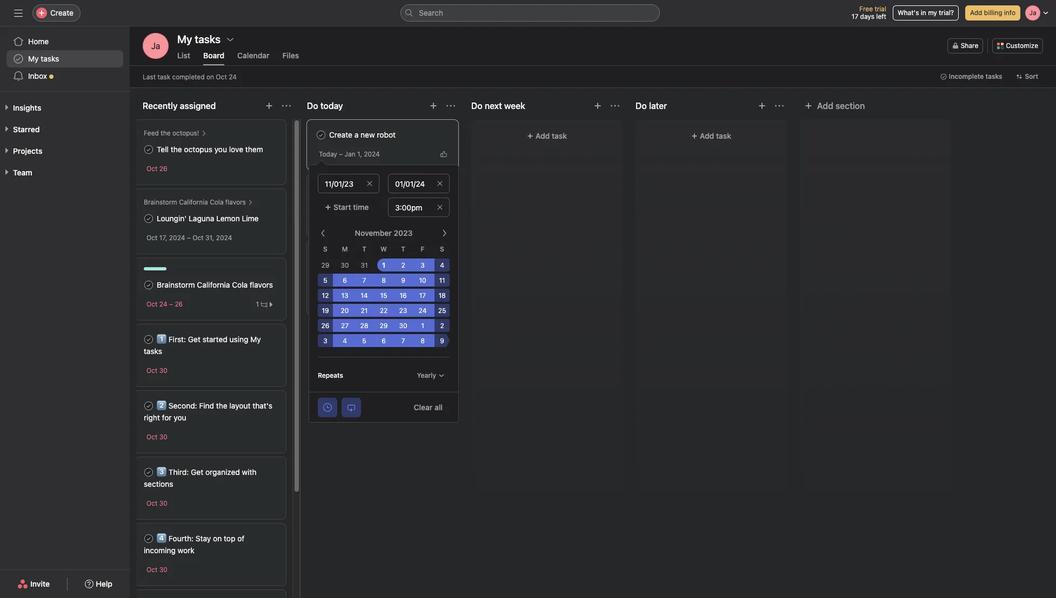 Task type: describe. For each thing, give the bounding box(es) containing it.
info
[[1004, 9, 1016, 17]]

find objective
[[329, 197, 378, 206]]

insights button
[[0, 103, 41, 114]]

start time button
[[318, 198, 379, 217]]

1 horizontal spatial 25
[[438, 307, 446, 315]]

1 vertical spatial brainstorm
[[157, 281, 195, 290]]

0 vertical spatial 5
[[323, 277, 327, 285]]

10
[[419, 277, 426, 285]]

2 t from the left
[[401, 245, 405, 254]]

0 horizontal spatial 3
[[323, 337, 327, 345]]

1️⃣
[[157, 335, 166, 344]]

1 horizontal spatial flavors
[[250, 281, 273, 290]]

completed image for loungin' laguna lemon lime
[[142, 212, 155, 225]]

add section button
[[800, 96, 869, 116]]

free trial 17 days left
[[852, 5, 886, 21]]

create a new robot
[[329, 130, 396, 139]]

17,
[[159, 234, 167, 242]]

31,
[[205, 234, 214, 242]]

1 t from the left
[[362, 245, 366, 254]]

31
[[361, 262, 368, 270]]

set to repeat image
[[347, 404, 356, 412]]

add time image
[[323, 404, 332, 412]]

completed checkbox for 4️⃣ fourth: stay on top of incoming work
[[142, 533, 155, 546]]

team
[[13, 168, 32, 177]]

0 vertical spatial 8
[[382, 277, 386, 285]]

my inside 1️⃣ first: get started using my tasks
[[250, 335, 261, 344]]

1 vertical spatial 8
[[421, 337, 425, 345]]

1 horizontal spatial 1
[[382, 262, 385, 270]]

0 horizontal spatial 6
[[343, 277, 347, 285]]

start time
[[334, 203, 369, 212]]

with inside the brand meeting with the marketing team
[[382, 263, 397, 272]]

stay
[[196, 535, 211, 544]]

help button
[[78, 575, 119, 595]]

1 horizontal spatial 24
[[229, 73, 237, 81]]

oct 30 button for 3️⃣ third: get organized with sections
[[146, 500, 168, 508]]

trial?
[[939, 9, 954, 17]]

ja
[[151, 41, 160, 51]]

yearly
[[417, 372, 436, 380]]

2 vertical spatial 1
[[421, 322, 424, 330]]

add billing info button
[[965, 5, 1021, 21]]

oct up 19 on the left
[[319, 295, 330, 303]]

Due date text field
[[388, 174, 450, 194]]

my tasks link
[[6, 50, 123, 68]]

2 horizontal spatial 24
[[419, 307, 427, 315]]

love
[[229, 145, 243, 154]]

team button
[[0, 168, 32, 178]]

ja button
[[143, 33, 169, 59]]

first:
[[169, 335, 186, 344]]

incomplete
[[949, 72, 984, 81]]

lime
[[242, 214, 259, 223]]

2️⃣ second: find the layout that's right for you
[[144, 402, 272, 423]]

left
[[876, 12, 886, 21]]

– left '31,'
[[187, 234, 191, 242]]

0 horizontal spatial 9
[[401, 277, 405, 285]]

completed image for 2️⃣ second: find the layout that's right for you
[[142, 400, 155, 413]]

hide sidebar image
[[14, 9, 23, 17]]

28
[[360, 322, 368, 330]]

0 vertical spatial 26
[[159, 165, 167, 173]]

13
[[341, 292, 348, 300]]

30 down m
[[341, 262, 349, 270]]

today
[[319, 150, 337, 158]]

11
[[439, 277, 445, 285]]

completed image for brainstorm california cola flavors
[[142, 279, 155, 292]]

more section actions image for recently assigned
[[282, 102, 291, 110]]

brand meeting with the marketing team
[[316, 263, 447, 284]]

start
[[334, 203, 351, 212]]

brand
[[329, 263, 350, 272]]

2 vertical spatial 26
[[321, 322, 329, 330]]

a
[[354, 130, 359, 139]]

0 vertical spatial 27
[[347, 295, 355, 303]]

completed checkbox for tell the octopus you love them
[[142, 143, 155, 156]]

section
[[836, 101, 865, 111]]

Due time text field
[[388, 198, 450, 217]]

30 for 3️⃣ third: get organized with sections
[[159, 500, 168, 508]]

completed image for tell the octopus you love them
[[142, 143, 155, 156]]

– up 20
[[342, 295, 345, 303]]

layout
[[229, 402, 251, 411]]

add task button for do later
[[642, 126, 781, 146]]

november
[[355, 229, 392, 238]]

calendar link
[[237, 51, 270, 65]]

1 vertical spatial cola
[[232, 281, 248, 290]]

trial
[[875, 5, 886, 13]]

do later
[[636, 101, 667, 111]]

oct down incoming
[[146, 566, 158, 575]]

billing
[[984, 9, 1002, 17]]

30 for 2️⃣ second: find the layout that's right for you
[[159, 434, 168, 442]]

my inside global element
[[28, 54, 39, 63]]

3️⃣
[[157, 468, 166, 477]]

tell
[[157, 145, 169, 154]]

oct 30 button for 2️⃣ second: find the layout that's right for you
[[146, 434, 168, 442]]

0 vertical spatial brainstorm
[[144, 198, 177, 206]]

search list box
[[401, 4, 660, 22]]

invite
[[30, 580, 50, 589]]

starred button
[[0, 124, 40, 135]]

1 button
[[253, 299, 277, 310]]

completed checkbox for 1️⃣ first: get started using my tasks
[[142, 334, 155, 346]]

get for organized
[[191, 468, 203, 477]]

0 horizontal spatial 2
[[401, 262, 405, 270]]

0 vertical spatial 29
[[321, 262, 329, 270]]

octopus
[[184, 145, 212, 154]]

oct 30 button for 4️⃣ fourth: stay on top of incoming work
[[146, 566, 168, 575]]

right
[[144, 414, 160, 423]]

f
[[421, 245, 425, 254]]

0 vertical spatial 4
[[440, 262, 444, 270]]

oct 30 for 2️⃣ second: find the layout that's right for you
[[146, 434, 168, 442]]

home link
[[6, 33, 123, 50]]

17 inside free trial 17 days left
[[852, 12, 859, 21]]

1 horizontal spatial you
[[214, 145, 227, 154]]

last task completed on oct 24
[[143, 73, 237, 81]]

completed image for 4️⃣ fourth: stay on top of incoming work
[[142, 533, 155, 546]]

add section
[[817, 101, 865, 111]]

completed checkbox for create a new robot
[[315, 129, 328, 142]]

0 horizontal spatial add task
[[371, 324, 403, 334]]

tasks for incomplete tasks
[[986, 72, 1002, 81]]

customize button
[[993, 38, 1043, 54]]

clear
[[414, 403, 433, 412]]

show options image
[[226, 35, 235, 44]]

add for add section button
[[817, 101, 833, 111]]

oct left 17,
[[146, 234, 158, 242]]

30 for 1️⃣ first: get started using my tasks
[[159, 367, 168, 375]]

create button
[[32, 4, 81, 22]]

list
[[177, 51, 190, 60]]

incomplete tasks button
[[936, 69, 1007, 84]]

objective
[[346, 197, 378, 206]]

1 horizontal spatial 2024
[[216, 234, 232, 242]]

share button
[[947, 38, 983, 54]]

0 horizontal spatial 7
[[362, 277, 366, 285]]

oct down board link
[[216, 73, 227, 81]]

add task image for do today
[[429, 102, 438, 110]]

oct down tell
[[146, 165, 158, 173]]

time
[[353, 203, 369, 212]]

add task for do next week
[[536, 131, 567, 141]]

completed checkbox for brand meeting with the marketing team
[[315, 262, 328, 275]]

the right feed
[[161, 129, 171, 137]]

0 horizontal spatial 4
[[343, 337, 347, 345]]

the inside the brand meeting with the marketing team
[[399, 263, 410, 272]]

the inside 2️⃣ second: find the layout that's right for you
[[216, 402, 227, 411]]

recently assigned
[[143, 101, 216, 111]]

loungin'
[[157, 214, 187, 223]]

completed image for 3️⃣ third: get organized with sections
[[142, 466, 155, 479]]

tasks inside 1️⃣ first: get started using my tasks
[[144, 347, 162, 356]]

completed image for create a new robot
[[315, 129, 328, 142]]

what's in my trial?
[[898, 9, 954, 17]]

home
[[28, 37, 49, 46]]

what's in my trial? button
[[893, 5, 959, 21]]

oct 30 for 3️⃣ third: get organized with sections
[[146, 500, 168, 508]]

0 vertical spatial find
[[329, 197, 344, 206]]

clear start date image
[[366, 181, 373, 187]]

sort button
[[1012, 69, 1043, 84]]

using
[[229, 335, 248, 344]]

oct 30 for 4️⃣ fourth: stay on top of incoming work
[[146, 566, 168, 575]]

create for create
[[50, 8, 73, 17]]

my tasks
[[28, 54, 59, 63]]

for
[[162, 414, 172, 423]]

jan
[[345, 150, 355, 158]]

new
[[361, 130, 375, 139]]

inbox
[[28, 71, 47, 81]]

completed checkbox for 2️⃣ second: find the layout that's right for you
[[142, 400, 155, 413]]

all
[[435, 403, 443, 412]]



Task type: locate. For each thing, give the bounding box(es) containing it.
completed checkbox up 'right'
[[142, 400, 155, 413]]

1 horizontal spatial 5
[[362, 337, 366, 345]]

list link
[[177, 51, 190, 65]]

0 horizontal spatial 5
[[323, 277, 327, 285]]

w
[[381, 245, 387, 254]]

completed image left start
[[315, 195, 328, 208]]

brainstorm california cola flavors up laguna
[[144, 198, 246, 206]]

0 vertical spatial 2
[[401, 262, 405, 270]]

third:
[[169, 468, 189, 477]]

flavors up lemon
[[225, 198, 246, 206]]

what's
[[898, 9, 919, 17]]

– left jan
[[339, 150, 343, 158]]

27 up 20
[[347, 295, 355, 303]]

2 oct 30 button from the top
[[146, 434, 168, 442]]

1 vertical spatial create
[[329, 130, 352, 139]]

clear due date image
[[437, 181, 443, 187]]

add task for do later
[[700, 131, 731, 141]]

add task button for do next week
[[478, 126, 616, 146]]

get for started
[[188, 335, 201, 344]]

s
[[323, 245, 328, 254], [440, 245, 444, 254]]

0 vertical spatial california
[[179, 198, 208, 206]]

1 vertical spatial get
[[191, 468, 203, 477]]

Start date text field
[[318, 174, 379, 194]]

1 vertical spatial find
[[199, 402, 214, 411]]

with down w
[[382, 263, 397, 272]]

you
[[214, 145, 227, 154], [174, 414, 186, 423]]

oct 24 – 26
[[146, 301, 183, 309]]

1 vertical spatial 25
[[438, 307, 446, 315]]

–
[[339, 150, 343, 158], [187, 234, 191, 242], [342, 295, 345, 303], [169, 301, 173, 309]]

with right organized in the left of the page
[[242, 468, 257, 477]]

yearly button
[[412, 369, 450, 384]]

find right second:
[[199, 402, 214, 411]]

completed image left tell
[[142, 143, 155, 156]]

0 vertical spatial cola
[[210, 198, 224, 206]]

1 vertical spatial 9
[[440, 337, 444, 345]]

in
[[921, 9, 926, 17]]

0 horizontal spatial s
[[323, 245, 328, 254]]

30
[[341, 262, 349, 270], [399, 322, 407, 330], [159, 367, 168, 375], [159, 434, 168, 442], [159, 500, 168, 508], [159, 566, 168, 575]]

1 vertical spatial 27
[[341, 322, 349, 330]]

create left a
[[329, 130, 352, 139]]

oct 25 – 27
[[319, 295, 355, 303]]

24 up 1️⃣
[[159, 301, 167, 309]]

completed image
[[142, 212, 155, 225], [142, 334, 155, 346], [142, 466, 155, 479], [142, 533, 155, 546]]

sort
[[1025, 72, 1038, 81]]

1 horizontal spatial add task image
[[758, 102, 766, 110]]

1 more section actions image from the left
[[446, 102, 455, 110]]

completed
[[172, 73, 205, 81]]

4️⃣
[[157, 535, 166, 544]]

0 vertical spatial flavors
[[225, 198, 246, 206]]

16
[[400, 292, 407, 300]]

1 more section actions image from the left
[[282, 102, 291, 110]]

3 oct 30 button from the top
[[146, 500, 168, 508]]

on down board link
[[206, 73, 214, 81]]

oct 30 for 1️⃣ first: get started using my tasks
[[146, 367, 168, 375]]

global element
[[0, 26, 130, 91]]

add for do later's add task button
[[700, 131, 714, 141]]

add task image for do next week
[[594, 102, 602, 110]]

1 horizontal spatial add task image
[[594, 102, 602, 110]]

8 up 15
[[382, 277, 386, 285]]

1 vertical spatial 7
[[401, 337, 405, 345]]

more section actions image
[[446, 102, 455, 110], [775, 102, 784, 110]]

do next week
[[471, 101, 525, 111]]

tasks inside 'dropdown button'
[[986, 72, 1002, 81]]

work
[[178, 546, 195, 556]]

feed
[[144, 129, 159, 137]]

brainstorm california cola flavors
[[144, 198, 246, 206], [157, 281, 273, 290]]

0 vertical spatial with
[[382, 263, 397, 272]]

9 up yearly popup button
[[440, 337, 444, 345]]

oct down sections
[[146, 500, 158, 508]]

oct left '31,'
[[193, 234, 204, 242]]

1 vertical spatial 6
[[382, 337, 386, 345]]

get right third:
[[191, 468, 203, 477]]

2 completed image from the top
[[142, 334, 155, 346]]

2 vertical spatial completed checkbox
[[142, 466, 155, 479]]

clear all
[[414, 403, 443, 412]]

clear all button
[[407, 398, 450, 418]]

0 horizontal spatial 17
[[419, 292, 426, 300]]

on for completed
[[206, 73, 214, 81]]

1 vertical spatial on
[[213, 535, 222, 544]]

create for create a new robot
[[329, 130, 352, 139]]

0 vertical spatial 1
[[382, 262, 385, 270]]

4️⃣ fourth: stay on top of incoming work
[[144, 535, 244, 556]]

tasks down home
[[41, 54, 59, 63]]

add task image for do later
[[758, 102, 766, 110]]

cola
[[210, 198, 224, 206], [232, 281, 248, 290]]

2024
[[364, 150, 380, 158], [169, 234, 185, 242], [216, 234, 232, 242]]

oct 30 down 'right'
[[146, 434, 168, 442]]

completed checkbox for brainstorm california cola flavors
[[142, 279, 155, 292]]

get inside 3️⃣ third: get organized with sections
[[191, 468, 203, 477]]

5
[[323, 277, 327, 285], [362, 337, 366, 345]]

loungin' laguna lemon lime
[[157, 214, 259, 223]]

0 vertical spatial 3
[[421, 262, 425, 270]]

8 up yearly
[[421, 337, 425, 345]]

0 horizontal spatial 8
[[382, 277, 386, 285]]

previous month image
[[319, 229, 328, 238]]

27 down 20
[[341, 322, 349, 330]]

1 vertical spatial california
[[197, 281, 230, 290]]

oct 30 button
[[146, 367, 168, 375], [146, 434, 168, 442], [146, 500, 168, 508], [146, 566, 168, 575]]

oct 30 down sections
[[146, 500, 168, 508]]

1 oct 30 from the top
[[146, 367, 168, 375]]

more section actions image
[[282, 102, 291, 110], [611, 102, 619, 110]]

next month image
[[440, 229, 449, 238]]

more section actions image for do today
[[446, 102, 455, 110]]

completed image left loungin'
[[142, 212, 155, 225]]

0 horizontal spatial 29
[[321, 262, 329, 270]]

1 vertical spatial tasks
[[986, 72, 1002, 81]]

files
[[283, 51, 299, 60]]

1 vertical spatial 29
[[380, 322, 388, 330]]

completed image left 1️⃣
[[142, 334, 155, 346]]

the right tell
[[171, 145, 182, 154]]

1 vertical spatial 3
[[323, 337, 327, 345]]

0 likes. click to like this task image
[[441, 151, 447, 158]]

2 horizontal spatial tasks
[[986, 72, 1002, 81]]

30 down incoming
[[159, 566, 168, 575]]

do today
[[307, 101, 343, 111]]

oct up 1️⃣
[[146, 301, 158, 309]]

0 horizontal spatial add task image
[[429, 102, 438, 110]]

tasks
[[41, 54, 59, 63], [986, 72, 1002, 81], [144, 347, 162, 356]]

7 down meeting
[[362, 277, 366, 285]]

1 horizontal spatial 4
[[440, 262, 444, 270]]

t
[[362, 245, 366, 254], [401, 245, 405, 254]]

completed checkbox left tell
[[142, 143, 155, 156]]

0 horizontal spatial more section actions image
[[282, 102, 291, 110]]

completed image for brand meeting with the marketing team
[[315, 262, 328, 275]]

29 down the 22 at left
[[380, 322, 388, 330]]

oct 30 button down 'right'
[[146, 434, 168, 442]]

of
[[237, 535, 244, 544]]

get inside 1️⃣ first: get started using my tasks
[[188, 335, 201, 344]]

1 horizontal spatial more section actions image
[[611, 102, 619, 110]]

14
[[361, 292, 368, 300]]

board
[[203, 51, 224, 60]]

0 vertical spatial get
[[188, 335, 201, 344]]

add for leftmost add task button
[[371, 324, 386, 334]]

invite button
[[10, 575, 57, 595]]

california up laguna
[[179, 198, 208, 206]]

2 horizontal spatial 2024
[[364, 150, 380, 158]]

find
[[329, 197, 344, 206], [199, 402, 214, 411]]

customize
[[1006, 42, 1038, 50]]

1
[[382, 262, 385, 270], [256, 300, 259, 308], [421, 322, 424, 330]]

27
[[347, 295, 355, 303], [341, 322, 349, 330]]

brainstorm
[[144, 198, 177, 206], [157, 281, 195, 290]]

17 down 10
[[419, 292, 426, 300]]

0 horizontal spatial find
[[199, 402, 214, 411]]

25 down the 18
[[438, 307, 446, 315]]

17 left days
[[852, 12, 859, 21]]

completed checkbox left loungin'
[[142, 212, 155, 225]]

1 vertical spatial 4
[[343, 337, 347, 345]]

completed image up 'right'
[[142, 400, 155, 413]]

1 horizontal spatial add task button
[[478, 126, 616, 146]]

november 2023 button
[[348, 224, 430, 243]]

on left top
[[213, 535, 222, 544]]

completed checkbox left 1️⃣
[[142, 334, 155, 346]]

30 down 23
[[399, 322, 407, 330]]

them
[[245, 145, 263, 154]]

brainstorm up loungin'
[[144, 198, 177, 206]]

1 horizontal spatial 2
[[440, 322, 444, 330]]

1 horizontal spatial 7
[[401, 337, 405, 345]]

completed checkbox left start
[[315, 195, 328, 208]]

tasks for my tasks
[[41, 54, 59, 63]]

1 vertical spatial 2
[[440, 322, 444, 330]]

1 completed image from the top
[[142, 212, 155, 225]]

free
[[859, 5, 873, 13]]

30 down for
[[159, 434, 168, 442]]

feed the octopus!
[[144, 129, 199, 137]]

0 horizontal spatial cola
[[210, 198, 224, 206]]

get right first:
[[188, 335, 201, 344]]

the left marketing in the top left of the page
[[399, 263, 410, 272]]

s down the next month icon
[[440, 245, 444, 254]]

0 vertical spatial 7
[[362, 277, 366, 285]]

0 vertical spatial 6
[[343, 277, 347, 285]]

1 horizontal spatial 17
[[852, 12, 859, 21]]

4 oct 30 button from the top
[[146, 566, 168, 575]]

you left love
[[214, 145, 227, 154]]

files link
[[283, 51, 299, 65]]

0 horizontal spatial 1
[[256, 300, 259, 308]]

completed image up today
[[315, 129, 328, 142]]

completed checkbox up oct 24 – 26
[[142, 279, 155, 292]]

1 vertical spatial 5
[[362, 337, 366, 345]]

2024 right '31,'
[[216, 234, 232, 242]]

2 oct 30 from the top
[[146, 434, 168, 442]]

0 horizontal spatial create
[[50, 8, 73, 17]]

1 vertical spatial with
[[242, 468, 257, 477]]

t up 31
[[362, 245, 366, 254]]

1️⃣ first: get started using my tasks
[[144, 335, 261, 356]]

4 down 20
[[343, 337, 347, 345]]

0 horizontal spatial 2024
[[169, 234, 185, 242]]

search button
[[401, 4, 660, 22]]

completed image up oct 24 – 26
[[142, 279, 155, 292]]

30 for 4️⃣ fourth: stay on top of incoming work
[[159, 566, 168, 575]]

add billing info
[[970, 9, 1016, 17]]

1 horizontal spatial my
[[250, 335, 261, 344]]

4
[[440, 262, 444, 270], [343, 337, 347, 345]]

more section actions image left do today
[[282, 102, 291, 110]]

20
[[341, 307, 349, 315]]

brainstorm up oct 24 – 26
[[157, 281, 195, 290]]

insights
[[13, 103, 41, 112]]

lemon
[[216, 214, 240, 223]]

Completed checkbox
[[315, 129, 328, 142], [142, 279, 155, 292], [142, 466, 155, 479]]

0 vertical spatial tasks
[[41, 54, 59, 63]]

3 up 10
[[421, 262, 425, 270]]

0 horizontal spatial 24
[[159, 301, 167, 309]]

2 horizontal spatial 1
[[421, 322, 424, 330]]

1 vertical spatial flavors
[[250, 281, 273, 290]]

oct 30 button down 1️⃣
[[146, 367, 168, 375]]

24 down show options image
[[229, 73, 237, 81]]

inbox link
[[6, 68, 123, 85]]

oct 30 button down incoming
[[146, 566, 168, 575]]

26
[[159, 165, 167, 173], [175, 301, 183, 309], [321, 322, 329, 330]]

23
[[399, 307, 407, 315]]

do
[[471, 101, 483, 111]]

add task image
[[429, 102, 438, 110], [594, 102, 602, 110]]

2024 right 17,
[[169, 234, 185, 242]]

task
[[158, 73, 170, 81], [552, 131, 567, 141], [716, 131, 731, 141], [388, 324, 403, 334]]

– up first:
[[169, 301, 173, 309]]

completed checkbox left '4️⃣'
[[142, 533, 155, 546]]

m
[[342, 245, 348, 254]]

22
[[380, 307, 388, 315]]

25
[[332, 295, 340, 303], [438, 307, 446, 315]]

30 down 1️⃣
[[159, 367, 168, 375]]

create inside dropdown button
[[50, 8, 73, 17]]

2 add task image from the left
[[758, 102, 766, 110]]

create up home link
[[50, 8, 73, 17]]

oct 30 button for 1️⃣ first: get started using my tasks
[[146, 367, 168, 375]]

share
[[961, 42, 979, 50]]

completed checkbox left 3️⃣
[[142, 466, 155, 479]]

marketing
[[412, 263, 447, 272]]

more section actions image for do later
[[775, 102, 784, 110]]

1 horizontal spatial 3
[[421, 262, 425, 270]]

1 add task image from the left
[[265, 102, 274, 110]]

organized
[[205, 468, 240, 477]]

oct down 1️⃣
[[146, 367, 158, 375]]

0 vertical spatial 25
[[332, 295, 340, 303]]

1 horizontal spatial find
[[329, 197, 344, 206]]

1 s from the left
[[323, 245, 328, 254]]

the left layout
[[216, 402, 227, 411]]

2 left marketing in the top left of the page
[[401, 262, 405, 270]]

2 more section actions image from the left
[[775, 102, 784, 110]]

second:
[[169, 402, 197, 411]]

2 horizontal spatial add task button
[[642, 126, 781, 146]]

7
[[362, 277, 366, 285], [401, 337, 405, 345]]

2 add task image from the left
[[594, 102, 602, 110]]

2️⃣
[[157, 402, 166, 411]]

0 horizontal spatial add task button
[[307, 319, 458, 339]]

add for do next week add task button
[[536, 131, 550, 141]]

add task button
[[478, 126, 616, 146], [642, 126, 781, 146], [307, 319, 458, 339]]

1 horizontal spatial tasks
[[144, 347, 162, 356]]

4 oct 30 from the top
[[146, 566, 168, 575]]

completed image for 1️⃣ first: get started using my tasks
[[142, 334, 155, 346]]

oct 30 down 1️⃣
[[146, 367, 168, 375]]

4 completed image from the top
[[142, 533, 155, 546]]

on for stay
[[213, 535, 222, 544]]

25 left 13
[[332, 295, 340, 303]]

0 vertical spatial my
[[28, 54, 39, 63]]

2 more section actions image from the left
[[611, 102, 619, 110]]

projects
[[13, 146, 42, 156]]

tasks down 1️⃣
[[144, 347, 162, 356]]

add task image left the do later
[[594, 102, 602, 110]]

repeats
[[318, 372, 343, 380]]

21
[[361, 307, 368, 315]]

2 down the 18
[[440, 322, 444, 330]]

completed checkbox for find objective
[[315, 195, 328, 208]]

18
[[439, 292, 446, 300]]

0 horizontal spatial my
[[28, 54, 39, 63]]

Completed checkbox
[[142, 143, 155, 156], [315, 195, 328, 208], [142, 212, 155, 225], [315, 262, 328, 275], [142, 334, 155, 346], [142, 400, 155, 413], [142, 533, 155, 546]]

add task image left do
[[429, 102, 438, 110]]

0 vertical spatial brainstorm california cola flavors
[[144, 198, 246, 206]]

1 vertical spatial 17
[[419, 292, 426, 300]]

1 inside button
[[256, 300, 259, 308]]

1 vertical spatial completed checkbox
[[142, 279, 155, 292]]

1 horizontal spatial 8
[[421, 337, 425, 345]]

4 up 11
[[440, 262, 444, 270]]

1 horizontal spatial t
[[401, 245, 405, 254]]

on inside 4️⃣ fourth: stay on top of incoming work
[[213, 535, 222, 544]]

3 down 19 on the left
[[323, 337, 327, 345]]

with inside 3️⃣ third: get organized with sections
[[242, 468, 257, 477]]

more section actions image for do next week
[[611, 102, 619, 110]]

1 vertical spatial brainstorm california cola flavors
[[157, 281, 273, 290]]

brainstorm california cola flavors down '31,'
[[157, 281, 273, 290]]

1 horizontal spatial 29
[[380, 322, 388, 330]]

6
[[343, 277, 347, 285], [382, 337, 386, 345]]

6 down the 22 at left
[[382, 337, 386, 345]]

my up inbox on the top of page
[[28, 54, 39, 63]]

0 horizontal spatial t
[[362, 245, 366, 254]]

0 horizontal spatial add task image
[[265, 102, 274, 110]]

3 oct 30 from the top
[[146, 500, 168, 508]]

team
[[316, 275, 334, 284]]

tasks inside global element
[[41, 54, 59, 63]]

2024 right 1,
[[364, 150, 380, 158]]

started
[[203, 335, 227, 344]]

get
[[188, 335, 201, 344], [191, 468, 203, 477]]

find down start date text box
[[329, 197, 344, 206]]

you down second:
[[174, 414, 186, 423]]

0 horizontal spatial with
[[242, 468, 257, 477]]

more section actions image left the do later
[[611, 102, 619, 110]]

1 horizontal spatial 9
[[440, 337, 444, 345]]

november 2023
[[355, 229, 413, 238]]

oct 30 down incoming
[[146, 566, 168, 575]]

17
[[852, 12, 859, 21], [419, 292, 426, 300]]

1 vertical spatial 1
[[256, 300, 259, 308]]

find inside 2️⃣ second: find the layout that's right for you
[[199, 402, 214, 411]]

0 vertical spatial on
[[206, 73, 214, 81]]

1 add task image from the left
[[429, 102, 438, 110]]

completed image for find objective
[[315, 195, 328, 208]]

you inside 2️⃣ second: find the layout that's right for you
[[174, 414, 186, 423]]

completed checkbox for 3️⃣ third: get organized with sections
[[142, 466, 155, 479]]

tasks right incomplete
[[986, 72, 1002, 81]]

0 vertical spatial you
[[214, 145, 227, 154]]

2 vertical spatial tasks
[[144, 347, 162, 356]]

3 completed image from the top
[[142, 466, 155, 479]]

my tasks
[[177, 33, 221, 45]]

projects button
[[0, 146, 42, 157]]

0 horizontal spatial 25
[[332, 295, 340, 303]]

1 vertical spatial you
[[174, 414, 186, 423]]

completed image up team
[[315, 262, 328, 275]]

oct 30 button down sections
[[146, 500, 168, 508]]

completed checkbox for loungin' laguna lemon lime
[[142, 212, 155, 225]]

tell the octopus you love them
[[157, 145, 263, 154]]

1 horizontal spatial 26
[[175, 301, 183, 309]]

add task image
[[265, 102, 274, 110], [758, 102, 766, 110]]

1 oct 30 button from the top
[[146, 367, 168, 375]]

remove image
[[437, 204, 443, 211]]

0 vertical spatial completed checkbox
[[315, 129, 328, 142]]

california down '31,'
[[197, 281, 230, 290]]

1 vertical spatial 26
[[175, 301, 183, 309]]

1 horizontal spatial create
[[329, 130, 352, 139]]

add task image for recently assigned
[[265, 102, 274, 110]]

2 s from the left
[[440, 245, 444, 254]]

oct down 'right'
[[146, 434, 158, 442]]

24 right 23
[[419, 307, 427, 315]]

completed image
[[315, 129, 328, 142], [142, 143, 155, 156], [315, 195, 328, 208], [315, 262, 328, 275], [142, 279, 155, 292], [142, 400, 155, 413]]

29 up team
[[321, 262, 329, 270]]

5 up 12
[[323, 277, 327, 285]]

15
[[380, 292, 387, 300]]



Task type: vqa. For each thing, say whether or not it's contained in the screenshot.
Remove icon
yes



